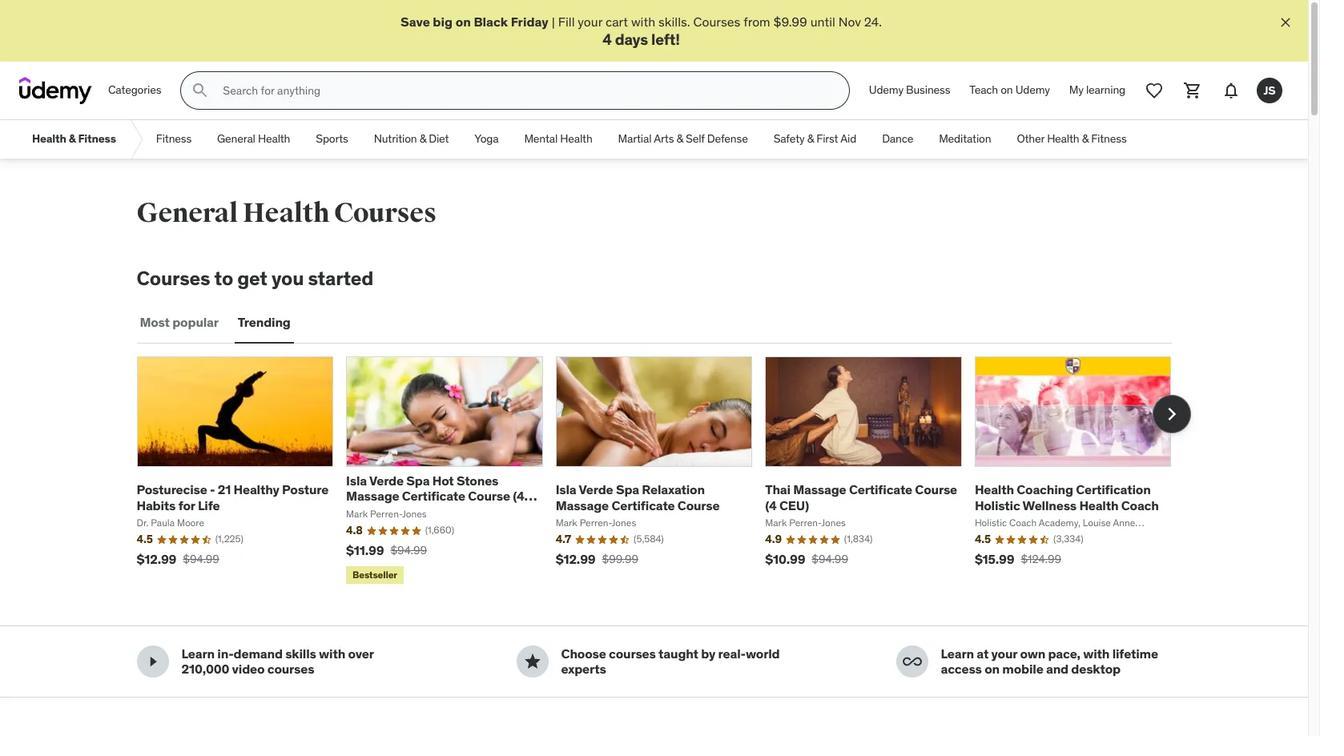 Task type: locate. For each thing, give the bounding box(es) containing it.
to
[[214, 266, 233, 291]]

other health & fitness link
[[1004, 120, 1140, 159]]

0 horizontal spatial udemy
[[869, 83, 904, 97]]

0 horizontal spatial massage
[[346, 488, 399, 504]]

learn
[[182, 646, 215, 662], [941, 646, 974, 662]]

courses down nutrition
[[334, 196, 437, 230]]

posture
[[282, 482, 329, 498]]

2 horizontal spatial on
[[1001, 83, 1013, 97]]

for
[[178, 497, 195, 513]]

isla for isla verde spa hot stones massage certificate course (4 ceu)
[[346, 473, 367, 489]]

spa for relaxation
[[616, 482, 639, 498]]

submit search image
[[191, 81, 210, 100]]

medium image left access
[[903, 653, 922, 672]]

learn inside learn in-demand skills with over 210,000 video courses
[[182, 646, 215, 662]]

isla verde spa relaxation massage certificate course
[[556, 482, 720, 513]]

1 horizontal spatial courses
[[334, 196, 437, 230]]

& down udemy image
[[69, 132, 76, 146]]

learning
[[1087, 83, 1126, 97]]

course inside thai massage certificate course (4 ceu)
[[915, 482, 958, 498]]

2 fitness from the left
[[156, 132, 192, 146]]

left!
[[651, 30, 680, 49]]

udemy left 'business'
[[869, 83, 904, 97]]

your inside save big on black friday | fill your cart with skills. courses from $9.99 until nov 24. 4 days left!
[[578, 14, 603, 30]]

1 horizontal spatial udemy
[[1016, 83, 1050, 97]]

nutrition & diet link
[[361, 120, 462, 159]]

2 medium image from the left
[[903, 653, 922, 672]]

posturecise
[[137, 482, 207, 498]]

courses left taught in the bottom of the page
[[609, 646, 656, 662]]

on right big
[[456, 14, 471, 30]]

categories button
[[99, 71, 171, 110]]

fitness inside other health & fitness link
[[1092, 132, 1127, 146]]

1 horizontal spatial with
[[631, 14, 656, 30]]

& inside nutrition & diet link
[[420, 132, 426, 146]]

ceu) inside thai massage certificate course (4 ceu)
[[780, 497, 809, 513]]

1 udemy from the left
[[869, 83, 904, 97]]

with
[[631, 14, 656, 30], [319, 646, 345, 662], [1084, 646, 1110, 662]]

0 horizontal spatial learn
[[182, 646, 215, 662]]

save big on black friday | fill your cart with skills. courses from $9.99 until nov 24. 4 days left!
[[401, 14, 882, 49]]

spa left hot
[[407, 473, 430, 489]]

1 horizontal spatial fitness
[[156, 132, 192, 146]]

massage
[[793, 482, 847, 498], [346, 488, 399, 504], [556, 497, 609, 513]]

experts
[[561, 661, 606, 678]]

1 medium image from the left
[[143, 653, 162, 672]]

learn for learn in-demand skills with over 210,000 video courses
[[182, 646, 215, 662]]

thai massage certificate course (4 ceu)
[[766, 482, 958, 513]]

wishlist image
[[1145, 81, 1164, 100]]

your right at
[[992, 646, 1018, 662]]

4 & from the left
[[807, 132, 814, 146]]

holistic
[[975, 497, 1021, 513]]

2 horizontal spatial fitness
[[1092, 132, 1127, 146]]

& inside safety & first aid link
[[807, 132, 814, 146]]

1 horizontal spatial verde
[[579, 482, 613, 498]]

2 learn from the left
[[941, 646, 974, 662]]

verde inside isla verde spa hot stones massage certificate course (4 ceu)
[[369, 473, 404, 489]]

on left mobile
[[985, 661, 1000, 678]]

0 horizontal spatial on
[[456, 14, 471, 30]]

1 fitness from the left
[[78, 132, 116, 146]]

safety & first aid link
[[761, 120, 870, 159]]

with left over
[[319, 646, 345, 662]]

1 horizontal spatial massage
[[556, 497, 609, 513]]

ceu) inside isla verde spa hot stones massage certificate course (4 ceu)
[[346, 504, 376, 520]]

health up you
[[243, 196, 329, 230]]

courses
[[694, 14, 741, 30], [334, 196, 437, 230], [137, 266, 210, 291]]

0 horizontal spatial certificate
[[402, 488, 465, 504]]

medium image for learn in-demand skills with over 210,000 video courses
[[143, 653, 162, 672]]

0 vertical spatial on
[[456, 14, 471, 30]]

3 fitness from the left
[[1092, 132, 1127, 146]]

0 horizontal spatial course
[[468, 488, 510, 504]]

general for general health
[[217, 132, 255, 146]]

until
[[811, 14, 836, 30]]

0 vertical spatial your
[[578, 14, 603, 30]]

1 horizontal spatial learn
[[941, 646, 974, 662]]

spa inside isla verde spa relaxation massage certificate course
[[616, 482, 639, 498]]

general inside general health link
[[217, 132, 255, 146]]

2 horizontal spatial with
[[1084, 646, 1110, 662]]

courses up most popular
[[137, 266, 210, 291]]

1 vertical spatial your
[[992, 646, 1018, 662]]

get
[[237, 266, 268, 291]]

2 horizontal spatial course
[[915, 482, 958, 498]]

isla for isla verde spa relaxation massage certificate course
[[556, 482, 577, 498]]

yoga
[[475, 132, 499, 146]]

0 horizontal spatial spa
[[407, 473, 430, 489]]

udemy business
[[869, 83, 951, 97]]

on right 'teach'
[[1001, 83, 1013, 97]]

mental health link
[[512, 120, 605, 159]]

1 horizontal spatial your
[[992, 646, 1018, 662]]

general right "fitness" link
[[217, 132, 255, 146]]

udemy left the my
[[1016, 83, 1050, 97]]

certificate inside isla verde spa hot stones massage certificate course (4 ceu)
[[402, 488, 465, 504]]

0 horizontal spatial courses
[[267, 661, 314, 678]]

fitness
[[78, 132, 116, 146], [156, 132, 192, 146], [1092, 132, 1127, 146]]

trending button
[[235, 304, 294, 342]]

1 vertical spatial on
[[1001, 83, 1013, 97]]

choose courses taught by real-world experts
[[561, 646, 780, 678]]

certificate inside isla verde spa relaxation massage certificate course
[[612, 497, 675, 513]]

0 horizontal spatial fitness
[[78, 132, 116, 146]]

2 horizontal spatial massage
[[793, 482, 847, 498]]

0 horizontal spatial isla
[[346, 473, 367, 489]]

categories
[[108, 83, 161, 97]]

meditation
[[939, 132, 992, 146]]

skills
[[285, 646, 316, 662]]

0 vertical spatial general
[[217, 132, 255, 146]]

& left diet
[[420, 132, 426, 146]]

with right pace,
[[1084, 646, 1110, 662]]

courses left from at the right
[[694, 14, 741, 30]]

& left self
[[677, 132, 683, 146]]

next image
[[1159, 402, 1185, 427]]

courses inside save big on black friday | fill your cart with skills. courses from $9.99 until nov 24. 4 days left!
[[694, 14, 741, 30]]

wellness
[[1023, 497, 1077, 513]]

hot
[[433, 473, 454, 489]]

mobile
[[1003, 661, 1044, 678]]

1 horizontal spatial courses
[[609, 646, 656, 662]]

self
[[686, 132, 705, 146]]

fitness down learning
[[1092, 132, 1127, 146]]

3 & from the left
[[677, 132, 683, 146]]

5 & from the left
[[1082, 132, 1089, 146]]

24.
[[864, 14, 882, 30]]

relaxation
[[642, 482, 705, 498]]

verde for certificate
[[579, 482, 613, 498]]

courses inside choose courses taught by real-world experts
[[609, 646, 656, 662]]

0 horizontal spatial your
[[578, 14, 603, 30]]

0 horizontal spatial verde
[[369, 473, 404, 489]]

teach
[[970, 83, 999, 97]]

close image
[[1278, 14, 1294, 30]]

health & fitness
[[32, 132, 116, 146]]

1 horizontal spatial (4
[[766, 497, 777, 513]]

& inside health & fitness link
[[69, 132, 76, 146]]

fitness right arrow pointing to subcategory menu links icon
[[156, 132, 192, 146]]

certificate
[[849, 482, 913, 498], [402, 488, 465, 504], [612, 497, 675, 513]]

0 horizontal spatial with
[[319, 646, 345, 662]]

medium image left 210,000
[[143, 653, 162, 672]]

courses right video
[[267, 661, 314, 678]]

verde
[[369, 473, 404, 489], [579, 482, 613, 498]]

verde left "relaxation"
[[579, 482, 613, 498]]

diet
[[429, 132, 449, 146]]

days
[[615, 30, 648, 49]]

learn inside learn at your own pace, with lifetime access on mobile and desktop
[[941, 646, 974, 662]]

0 horizontal spatial (4
[[513, 488, 525, 504]]

2 vertical spatial on
[[985, 661, 1000, 678]]

courses
[[609, 646, 656, 662], [267, 661, 314, 678]]

1 & from the left
[[69, 132, 76, 146]]

1 horizontal spatial medium image
[[903, 653, 922, 672]]

courses to get you started
[[137, 266, 374, 291]]

0 horizontal spatial medium image
[[143, 653, 162, 672]]

learn left the in-
[[182, 646, 215, 662]]

health left sports
[[258, 132, 290, 146]]

1 horizontal spatial on
[[985, 661, 1000, 678]]

0 horizontal spatial ceu)
[[346, 504, 376, 520]]

save
[[401, 14, 430, 30]]

your right the fill
[[578, 14, 603, 30]]

aid
[[841, 132, 857, 146]]

udemy business link
[[860, 71, 960, 110]]

with up days
[[631, 14, 656, 30]]

1 horizontal spatial spa
[[616, 482, 639, 498]]

yoga link
[[462, 120, 512, 159]]

isla inside isla verde spa relaxation massage certificate course
[[556, 482, 577, 498]]

in-
[[217, 646, 234, 662]]

video
[[232, 661, 265, 678]]

1 learn from the left
[[182, 646, 215, 662]]

with inside save big on black friday | fill your cart with skills. courses from $9.99 until nov 24. 4 days left!
[[631, 14, 656, 30]]

0 horizontal spatial courses
[[137, 266, 210, 291]]

2 horizontal spatial certificate
[[849, 482, 913, 498]]

isla
[[346, 473, 367, 489], [556, 482, 577, 498]]

2 horizontal spatial courses
[[694, 14, 741, 30]]

fitness link
[[143, 120, 204, 159]]

& left first
[[807, 132, 814, 146]]

spa left "relaxation"
[[616, 482, 639, 498]]

& down the my
[[1082, 132, 1089, 146]]

spa for hot
[[407, 473, 430, 489]]

udemy
[[869, 83, 904, 97], [1016, 83, 1050, 97]]

general up to at the top of page
[[137, 196, 238, 230]]

2 & from the left
[[420, 132, 426, 146]]

learn at your own pace, with lifetime access on mobile and desktop
[[941, 646, 1159, 678]]

1 horizontal spatial ceu)
[[780, 497, 809, 513]]

course inside isla verde spa hot stones massage certificate course (4 ceu)
[[468, 488, 510, 504]]

teach on udemy
[[970, 83, 1050, 97]]

2 udemy from the left
[[1016, 83, 1050, 97]]

fitness left arrow pointing to subcategory menu links icon
[[78, 132, 116, 146]]

& for nutrition
[[420, 132, 426, 146]]

other
[[1017, 132, 1045, 146]]

defense
[[707, 132, 748, 146]]

posturecise - 21 healthy posture habits for life link
[[137, 482, 329, 513]]

health left 'coaching'
[[975, 482, 1014, 498]]

isla inside isla verde spa hot stones massage certificate course (4 ceu)
[[346, 473, 367, 489]]

1 horizontal spatial certificate
[[612, 497, 675, 513]]

1 vertical spatial general
[[137, 196, 238, 230]]

coach
[[1122, 497, 1159, 513]]

mental
[[524, 132, 558, 146]]

on inside save big on black friday | fill your cart with skills. courses from $9.99 until nov 24. 4 days left!
[[456, 14, 471, 30]]

general health courses
[[137, 196, 437, 230]]

0 vertical spatial courses
[[694, 14, 741, 30]]

& inside other health & fitness link
[[1082, 132, 1089, 146]]

massage inside isla verde spa relaxation massage certificate course
[[556, 497, 609, 513]]

teach on udemy link
[[960, 71, 1060, 110]]

1 horizontal spatial isla
[[556, 482, 577, 498]]

udemy image
[[19, 77, 92, 104]]

verde inside isla verde spa relaxation massage certificate course
[[579, 482, 613, 498]]

trending
[[238, 314, 291, 330]]

1 horizontal spatial course
[[678, 497, 720, 513]]

real-
[[718, 646, 746, 662]]

medium image
[[143, 653, 162, 672], [903, 653, 922, 672]]

learn left at
[[941, 646, 974, 662]]

verde left hot
[[369, 473, 404, 489]]

spa inside isla verde spa hot stones massage certificate course (4 ceu)
[[407, 473, 430, 489]]

udemy inside udemy business link
[[869, 83, 904, 97]]

certificate inside thai massage certificate course (4 ceu)
[[849, 482, 913, 498]]



Task type: vqa. For each thing, say whether or not it's contained in the screenshot.
Meditation for Beginners: How to Meditate Deeply & Quickly
no



Task type: describe. For each thing, give the bounding box(es) containing it.
medium image
[[523, 653, 542, 672]]

safety
[[774, 132, 805, 146]]

4
[[603, 30, 612, 49]]

massage inside thai massage certificate course (4 ceu)
[[793, 482, 847, 498]]

isla verde spa hot stones massage certificate course (4 ceu)
[[346, 473, 525, 520]]

carousel element
[[137, 357, 1191, 588]]

started
[[308, 266, 374, 291]]

medium image for learn at your own pace, with lifetime access on mobile and desktop
[[903, 653, 922, 672]]

big
[[433, 14, 453, 30]]

210,000
[[182, 661, 229, 678]]

most popular
[[140, 314, 219, 330]]

general for general health courses
[[137, 196, 238, 230]]

course inside isla verde spa relaxation massage certificate course
[[678, 497, 720, 513]]

1 vertical spatial courses
[[334, 196, 437, 230]]

popular
[[172, 314, 219, 330]]

with inside learn in-demand skills with over 210,000 video courses
[[319, 646, 345, 662]]

own
[[1020, 646, 1046, 662]]

general health link
[[204, 120, 303, 159]]

martial
[[618, 132, 652, 146]]

thai
[[766, 482, 791, 498]]

your inside learn at your own pace, with lifetime access on mobile and desktop
[[992, 646, 1018, 662]]

Search for anything text field
[[220, 77, 830, 104]]

skills.
[[659, 14, 690, 30]]

lifetime
[[1113, 646, 1159, 662]]

on inside learn at your own pace, with lifetime access on mobile and desktop
[[985, 661, 1000, 678]]

access
[[941, 661, 982, 678]]

and
[[1046, 661, 1069, 678]]

fitness inside health & fitness link
[[78, 132, 116, 146]]

martial arts & self defense link
[[605, 120, 761, 159]]

sports
[[316, 132, 348, 146]]

-
[[210, 482, 215, 498]]

verde for massage
[[369, 473, 404, 489]]

isla verde spa hot stones massage certificate course (4 ceu) link
[[346, 473, 537, 520]]

health coaching certification holistic wellness health coach link
[[975, 482, 1159, 513]]

(4 inside isla verde spa hot stones massage certificate course (4 ceu)
[[513, 488, 525, 504]]

|
[[552, 14, 555, 30]]

js link
[[1251, 71, 1289, 110]]

choose
[[561, 646, 606, 662]]

my learning
[[1070, 83, 1126, 97]]

friday
[[511, 14, 549, 30]]

health left 'coach' at bottom
[[1080, 497, 1119, 513]]

isla verde spa relaxation massage certificate course link
[[556, 482, 720, 513]]

shopping cart with 0 items image
[[1184, 81, 1203, 100]]

arrow pointing to subcategory menu links image
[[129, 120, 143, 159]]

from
[[744, 14, 771, 30]]

on inside "link"
[[1001, 83, 1013, 97]]

sports link
[[303, 120, 361, 159]]

thai massage certificate course (4 ceu) link
[[766, 482, 958, 513]]

& for safety
[[807, 132, 814, 146]]

life
[[198, 497, 220, 513]]

most
[[140, 314, 170, 330]]

black
[[474, 14, 508, 30]]

first
[[817, 132, 839, 146]]

posturecise - 21 healthy posture habits for life
[[137, 482, 329, 513]]

at
[[977, 646, 989, 662]]

healthy
[[234, 482, 279, 498]]

over
[[348, 646, 374, 662]]

cart
[[606, 14, 628, 30]]

health coaching certification holistic wellness health coach
[[975, 482, 1159, 513]]

other health & fitness
[[1017, 132, 1127, 146]]

2 vertical spatial courses
[[137, 266, 210, 291]]

health & fitness link
[[19, 120, 129, 159]]

learn for learn at your own pace, with lifetime access on mobile and desktop
[[941, 646, 974, 662]]

dance link
[[870, 120, 927, 159]]

fitness inside "fitness" link
[[156, 132, 192, 146]]

my learning link
[[1060, 71, 1135, 110]]

pace,
[[1048, 646, 1081, 662]]

notifications image
[[1222, 81, 1241, 100]]

desktop
[[1072, 661, 1121, 678]]

coaching
[[1017, 482, 1074, 498]]

udemy inside teach on udemy "link"
[[1016, 83, 1050, 97]]

certification
[[1076, 482, 1151, 498]]

js
[[1264, 83, 1276, 98]]

nutrition & diet
[[374, 132, 449, 146]]

& inside the martial arts & self defense link
[[677, 132, 683, 146]]

business
[[906, 83, 951, 97]]

massage inside isla verde spa hot stones massage certificate course (4 ceu)
[[346, 488, 399, 504]]

21
[[218, 482, 231, 498]]

& for health
[[69, 132, 76, 146]]

general health
[[217, 132, 290, 146]]

courses inside learn in-demand skills with over 210,000 video courses
[[267, 661, 314, 678]]

safety & first aid
[[774, 132, 857, 146]]

dance
[[882, 132, 914, 146]]

world
[[746, 646, 780, 662]]

health right the mental
[[560, 132, 593, 146]]

arts
[[654, 132, 674, 146]]

health down udemy image
[[32, 132, 66, 146]]

most popular button
[[137, 304, 222, 342]]

learn in-demand skills with over 210,000 video courses
[[182, 646, 374, 678]]

(4 inside thai massage certificate course (4 ceu)
[[766, 497, 777, 513]]

fill
[[558, 14, 575, 30]]

you
[[272, 266, 304, 291]]

health right other
[[1047, 132, 1080, 146]]

taught
[[659, 646, 699, 662]]

stones
[[457, 473, 499, 489]]

with inside learn at your own pace, with lifetime access on mobile and desktop
[[1084, 646, 1110, 662]]

meditation link
[[927, 120, 1004, 159]]



